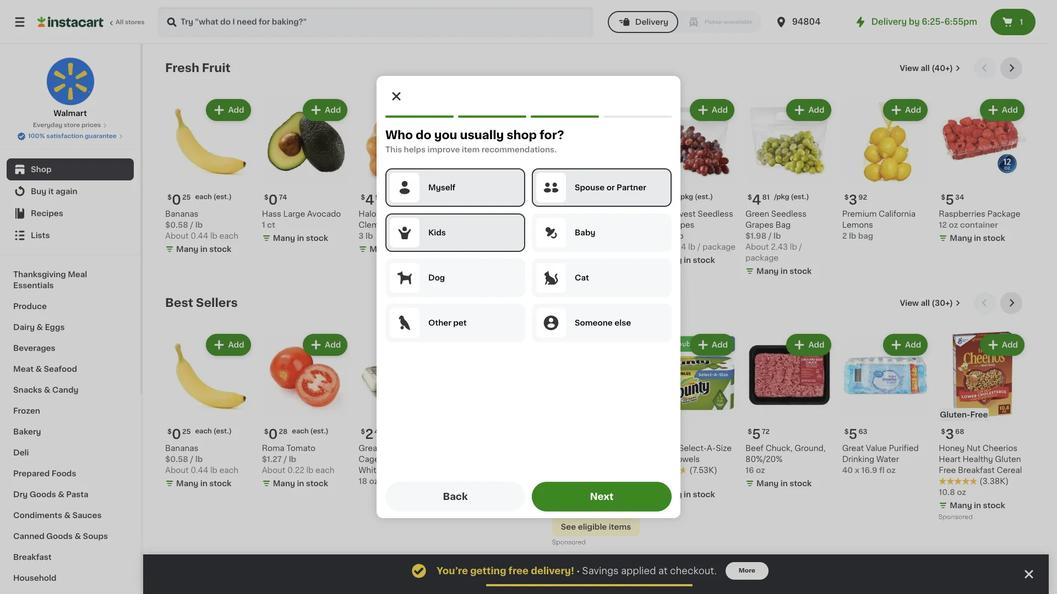 Task type: locate. For each thing, give the bounding box(es) containing it.
1 $0.25 each (estimated) element from the top
[[165, 189, 253, 209]]

1 horizontal spatial large
[[400, 456, 422, 464]]

view inside popup button
[[900, 64, 919, 72]]

bananas for 4
[[165, 210, 198, 218]]

0 horizontal spatial value
[[382, 445, 403, 453]]

$ for great value purified drinking water
[[845, 429, 849, 436]]

2 inside 2 strawberries 16 oz container
[[462, 194, 470, 206]]

1 horizontal spatial value
[[866, 445, 887, 453]]

oz down strawberries
[[466, 221, 475, 229]]

value left 'grade'
[[382, 445, 403, 453]]

sponsored badge image
[[456, 493, 489, 499], [939, 515, 973, 521], [552, 540, 586, 547]]

1 vertical spatial item carousel region
[[165, 292, 1027, 554]]

0 horizontal spatial /pkg (est.)
[[678, 194, 713, 200]]

5 left 72
[[752, 429, 761, 441]]

12 inside the "raspberries package 12 oz container"
[[939, 221, 948, 229]]

honey nut cheerios heart healthy gluten free breakfast cereal
[[939, 445, 1023, 475]]

grapes inside green seedless grapes bag $1.98 / lb about 2.43 lb / package
[[746, 221, 774, 229]]

delivery
[[872, 18, 907, 26], [636, 18, 669, 26]]

0 horizontal spatial 42
[[375, 429, 384, 436]]

delivery inside delivery by 6:25-6:55pm link
[[872, 18, 907, 26]]

item carousel region
[[165, 57, 1027, 283], [165, 292, 1027, 554]]

$ 0 25 for 4
[[167, 194, 191, 206]]

great inside great value grade aa cage free large white eggs 18 oz
[[359, 445, 381, 453]]

0 vertical spatial ct
[[267, 221, 275, 229]]

2 inside the premium california lemons 2 lb bag
[[843, 232, 847, 240]]

1 bananas from the top
[[165, 210, 198, 218]]

all left (30+)
[[921, 299, 930, 307]]

$
[[167, 194, 172, 201], [748, 194, 752, 201], [264, 194, 269, 201], [361, 194, 365, 201], [554, 194, 559, 201], [845, 194, 849, 201], [942, 194, 946, 201], [167, 429, 172, 436], [748, 429, 752, 436], [264, 429, 269, 436], [361, 429, 365, 436], [845, 429, 849, 436], [942, 429, 946, 436]]

$0.25 each (estimated) element for 2
[[165, 424, 253, 444]]

& right dairy
[[37, 324, 43, 332]]

2 $0.58 from the top
[[165, 456, 188, 464]]

0 vertical spatial free
[[971, 412, 988, 419]]

about inside sun harvest seedless red grapes $2.18 / lb about 2.4 lb / package
[[649, 243, 673, 251]]

1 horizontal spatial sponsored badge image
[[552, 540, 586, 547]]

& left soups on the bottom left
[[75, 533, 81, 541]]

fruit
[[202, 62, 231, 74]]

1 great from the left
[[359, 445, 381, 453]]

2 vertical spatial free
[[939, 467, 956, 475]]

$ for raspberries package
[[942, 194, 946, 201]]

grade
[[405, 445, 429, 453]]

2 great from the left
[[843, 445, 864, 453]]

& left the sauces at the left bottom
[[64, 512, 71, 520]]

breakfast down "healthy"
[[958, 467, 995, 475]]

oz down 80%/20%
[[756, 467, 765, 475]]

or
[[607, 184, 615, 192]]

1 vertical spatial bananas $0.58 / lb about 0.44 lb each
[[165, 445, 239, 475]]

free
[[509, 567, 529, 576]]

purified
[[889, 445, 919, 453]]

0 horizontal spatial california
[[383, 210, 420, 218]]

1 vertical spatial package
[[746, 254, 779, 262]]

view inside popup button
[[900, 299, 919, 307]]

$ inside the $ 5 63
[[845, 429, 849, 436]]

2 value from the left
[[866, 445, 887, 453]]

dairy & eggs link
[[7, 317, 134, 338]]

2 grapes from the left
[[667, 221, 695, 229]]

great for 2
[[359, 445, 381, 453]]

in
[[297, 234, 304, 242], [587, 234, 595, 242], [974, 234, 982, 242], [200, 245, 208, 253], [394, 245, 401, 253], [684, 257, 691, 264], [781, 268, 788, 275], [200, 480, 208, 488], [491, 480, 498, 488], [781, 480, 788, 488], [297, 480, 304, 488], [684, 492, 691, 499], [974, 503, 982, 510], [587, 505, 595, 512]]

delivery button
[[608, 11, 679, 33]]

goods down the condiments & sauces
[[46, 533, 73, 541]]

1 horizontal spatial package
[[746, 254, 779, 262]]

5 23
[[656, 194, 674, 206]]

view all (30+) button
[[896, 292, 966, 314]]

4
[[752, 194, 762, 206], [365, 194, 374, 206]]

breakfast up household
[[13, 554, 52, 562]]

$ inside $ 5 34
[[942, 194, 946, 201]]

container
[[477, 221, 517, 229]]

12 down paper on the bottom of the page
[[649, 478, 657, 486]]

16
[[456, 221, 464, 229], [746, 467, 754, 475]]

all inside popup button
[[921, 64, 930, 72]]

$ 0 28
[[264, 429, 288, 441]]

3 down halos
[[359, 232, 364, 240]]

main content
[[143, 44, 1049, 595]]

2 up strawberries
[[462, 194, 470, 206]]

(est.) inside $0.28 each (estimated) element
[[310, 429, 329, 435]]

guarantee
[[85, 133, 117, 139]]

california up "clementines"
[[383, 210, 420, 218]]

each (est.) for 2
[[195, 429, 232, 435]]

meat & seafood link
[[7, 359, 134, 380]]

view left (30+)
[[900, 299, 919, 307]]

0 horizontal spatial seedless
[[698, 210, 734, 218]]

1 horizontal spatial eggs
[[383, 467, 403, 475]]

grapes down green
[[746, 221, 774, 229]]

2 california from the left
[[879, 210, 916, 218]]

6:55pm
[[945, 18, 978, 26]]

2 4 from the left
[[365, 194, 374, 206]]

package
[[703, 243, 736, 251], [746, 254, 779, 262]]

(est.) inside '$5.23 per package (estimated)' element
[[695, 194, 713, 200]]

1 vertical spatial eggs
[[383, 467, 403, 475]]

free right cage on the left bottom of page
[[381, 456, 398, 464]]

1 horizontal spatial delivery
[[872, 18, 907, 26]]

$0.25 each (estimated) element
[[165, 189, 253, 209], [165, 424, 253, 444]]

0 horizontal spatial /pkg
[[678, 194, 694, 200]]

0 horizontal spatial 12
[[649, 478, 657, 486]]

all for 3
[[921, 299, 930, 307]]

2 horizontal spatial 1
[[1020, 18, 1024, 26]]

oz
[[466, 221, 475, 229], [949, 221, 959, 229], [756, 467, 765, 475], [887, 467, 896, 475], [369, 478, 378, 486], [957, 489, 967, 497], [584, 492, 593, 499]]

california inside the premium california lemons 2 lb bag
[[879, 210, 916, 218]]

1 0.44 from the top
[[191, 232, 208, 240]]

honey
[[939, 445, 965, 453]]

1 $0.58 from the top
[[165, 221, 188, 229]]

0 vertical spatial sponsored badge image
[[456, 493, 489, 499]]

•
[[577, 567, 580, 576]]

0 vertical spatial breakfast
[[958, 467, 995, 475]]

1 horizontal spatial 3
[[849, 194, 858, 206]]

1 horizontal spatial california
[[879, 210, 916, 218]]

/pkg (est.) inside '$5.23 per package (estimated)' element
[[678, 194, 713, 200]]

0 horizontal spatial 3
[[359, 232, 364, 240]]

delivery inside delivery button
[[636, 18, 669, 26]]

2 $ 0 25 from the top
[[167, 429, 191, 441]]

grapes
[[746, 221, 774, 229], [667, 221, 695, 229]]

savings
[[582, 567, 619, 576]]

free up nut
[[971, 412, 988, 419]]

0 horizontal spatial ct
[[267, 221, 275, 229]]

42
[[573, 210, 583, 218], [375, 429, 384, 436]]

0 vertical spatial bananas $0.58 / lb about 0.44 lb each
[[165, 210, 239, 240]]

4 left '81'
[[752, 194, 762, 206]]

2 $0.25 each (estimated) element from the top
[[165, 424, 253, 444]]

1 value from the left
[[382, 445, 403, 453]]

1 horizontal spatial /pkg
[[774, 194, 790, 200]]

2 bananas $0.58 / lb about 0.44 lb each from the top
[[165, 445, 239, 475]]

0 vertical spatial view
[[900, 64, 919, 72]]

eggs right the white
[[383, 467, 403, 475]]

0 horizontal spatial free
[[381, 456, 398, 464]]

$ for lime 42
[[554, 194, 559, 201]]

2 view from the top
[[900, 299, 919, 307]]

meal
[[68, 271, 87, 279]]

green
[[746, 210, 770, 218]]

16 down 80%/20%
[[746, 467, 754, 475]]

2 item carousel region from the top
[[165, 292, 1027, 554]]

about inside green seedless grapes bag $1.98 / lb about 2.43 lb / package
[[746, 243, 769, 251]]

all stores link
[[37, 7, 145, 37]]

1 item carousel region from the top
[[165, 57, 1027, 283]]

& right meat
[[35, 366, 42, 373]]

40
[[843, 467, 853, 475]]

1 horizontal spatial 4
[[752, 194, 762, 206]]

0 vertical spatial $0.25 each (estimated) element
[[165, 189, 253, 209]]

(est.) inside the $4.81 per package (estimated) element
[[791, 194, 809, 200]]

value inside great value grade aa cage free large white eggs 18 oz
[[382, 445, 403, 453]]

checkout.
[[670, 567, 717, 576]]

california
[[383, 210, 420, 218], [879, 210, 916, 218]]

eggs down produce link
[[45, 324, 65, 332]]

0 vertical spatial package
[[703, 243, 736, 251]]

0 horizontal spatial 1
[[262, 221, 265, 229]]

2 down the 'lemons'
[[843, 232, 847, 240]]

all
[[116, 19, 124, 25]]

0 vertical spatial large
[[283, 210, 305, 218]]

1 horizontal spatial great
[[843, 445, 864, 453]]

oz inside 2 strawberries 16 oz container
[[466, 221, 475, 229]]

2 vertical spatial 2
[[365, 429, 374, 441]]

seafood
[[44, 366, 77, 373]]

dry goods & pasta link
[[7, 485, 134, 506]]

more
[[739, 568, 756, 575]]

2 0.44 from the top
[[191, 467, 208, 475]]

1 /pkg from the left
[[774, 194, 790, 200]]

1 vertical spatial view
[[900, 299, 919, 307]]

$2.18
[[649, 232, 669, 240]]

great up cage on the left bottom of page
[[359, 445, 381, 453]]

3 for $ 3 68
[[946, 429, 955, 441]]

3 left 92
[[849, 194, 858, 206]]

sponsored badge image for honey nut cheerios heart healthy gluten free breakfast cereal
[[939, 515, 973, 521]]

1 horizontal spatial 42
[[573, 210, 583, 218]]

$0.25 each (estimated) element for 4
[[165, 189, 253, 209]]

value inside great value purified drinking water 40 x 16.9 fl oz
[[866, 445, 887, 453]]

x inside great value purified drinking water 40 x 16.9 fl oz
[[855, 467, 860, 475]]

package right 2.4
[[703, 243, 736, 251]]

(est.) up "tomato"
[[310, 429, 329, 435]]

ct down "hass"
[[267, 221, 275, 229]]

service type group
[[608, 11, 762, 33]]

1 horizontal spatial seedless
[[772, 210, 807, 218]]

roma tomato $1.27 / lb about 0.22 lb each
[[262, 445, 335, 475]]

satisfaction
[[46, 133, 83, 139]]

5 left 63
[[849, 429, 858, 441]]

1 vertical spatial all
[[921, 299, 930, 307]]

(40+)
[[932, 64, 953, 72]]

& for meat
[[35, 366, 42, 373]]

5
[[656, 194, 664, 206], [946, 194, 955, 206], [752, 429, 761, 441], [849, 429, 858, 441]]

dairy
[[13, 324, 35, 332]]

0 vertical spatial 42
[[573, 210, 583, 218]]

all left the (40+)
[[921, 64, 930, 72]]

1 horizontal spatial 1
[[552, 221, 556, 229]]

0 horizontal spatial 4
[[365, 194, 374, 206]]

8 x 1.48 oz
[[552, 492, 593, 499]]

0 horizontal spatial large
[[283, 210, 305, 218]]

$ inside the $ 0 74
[[264, 194, 269, 201]]

each (est.) inside $0.28 each (estimated) element
[[292, 429, 329, 435]]

1 horizontal spatial breakfast
[[958, 467, 995, 475]]

1 vertical spatial bananas
[[165, 445, 198, 453]]

ct down paper on the bottom of the page
[[659, 478, 667, 486]]

bananas
[[165, 210, 198, 218], [165, 445, 198, 453]]

0 vertical spatial bananas
[[165, 210, 198, 218]]

$ inside $ 5 72
[[748, 429, 752, 436]]

/pkg right 23
[[678, 194, 694, 200]]

1 bananas $0.58 / lb about 0.44 lb each from the top
[[165, 210, 239, 240]]

lb inside halos california clementines 3 lb
[[366, 232, 373, 240]]

2 /pkg (est.) from the left
[[678, 194, 713, 200]]

1 vertical spatial 42
[[375, 429, 384, 436]]

$ for honey nut cheerios heart healthy gluten free breakfast cereal
[[942, 429, 946, 436]]

0 horizontal spatial 16
[[456, 221, 464, 229]]

$4.81 per package (estimated) element
[[746, 189, 834, 209]]

goods inside 'link'
[[30, 491, 56, 499]]

16 inside beef chuck, ground, 80%/20% 16 oz
[[746, 467, 754, 475]]

1 /pkg (est.) from the left
[[774, 194, 809, 200]]

deli link
[[7, 443, 134, 464]]

2 seedless from the left
[[698, 210, 734, 218]]

bananas $0.58 / lb about 0.44 lb each for 2
[[165, 445, 239, 475]]

1 vertical spatial 2
[[843, 232, 847, 240]]

seedless inside green seedless grapes bag $1.98 / lb about 2.43 lb / package
[[772, 210, 807, 218]]

42 inside $ 2 42
[[375, 429, 384, 436]]

0 horizontal spatial great
[[359, 445, 381, 453]]

1 4 from the left
[[752, 194, 762, 206]]

2 all from the top
[[921, 299, 930, 307]]

/pkg right '81'
[[774, 194, 790, 200]]

/pkg (est.)
[[774, 194, 809, 200], [678, 194, 713, 200]]

aa
[[431, 445, 441, 453]]

0 horizontal spatial eggs
[[45, 324, 65, 332]]

0 vertical spatial all
[[921, 64, 930, 72]]

large inside hass large avocado 1 ct
[[283, 210, 305, 218]]

instacart logo image
[[37, 15, 104, 29]]

1 view from the top
[[900, 64, 919, 72]]

lemons
[[843, 221, 874, 229]]

1 horizontal spatial 16
[[746, 467, 754, 475]]

0.44
[[191, 232, 208, 240], [191, 467, 208, 475]]

breakfast inside honey nut cheerios heart healthy gluten free breakfast cereal
[[958, 467, 995, 475]]

(est.) left $ 0 28
[[214, 429, 232, 435]]

product group
[[165, 97, 253, 257], [262, 97, 350, 246], [359, 97, 447, 257], [456, 97, 543, 231], [552, 97, 640, 246], [649, 97, 737, 268], [746, 97, 834, 279], [843, 97, 931, 242], [939, 97, 1027, 246], [165, 332, 253, 492], [262, 332, 350, 492], [359, 332, 447, 488], [456, 332, 543, 502], [552, 332, 640, 549], [649, 332, 737, 503], [746, 332, 834, 492], [843, 332, 931, 477], [939, 332, 1027, 524]]

1 grapes from the left
[[746, 221, 774, 229]]

0 horizontal spatial sponsored badge image
[[456, 493, 489, 499]]

0 vertical spatial 2
[[462, 194, 470, 206]]

/pkg inside '$5.23 per package (estimated)' element
[[678, 194, 694, 200]]

0 vertical spatial eggs
[[45, 324, 65, 332]]

12 down raspberries
[[939, 221, 948, 229]]

0 vertical spatial 12
[[939, 221, 948, 229]]

shop
[[31, 166, 51, 174]]

$ inside $ 2 42
[[361, 429, 365, 436]]

oz down raspberries
[[949, 221, 959, 229]]

free inside honey nut cheerios heart healthy gluten free breakfast cereal
[[939, 467, 956, 475]]

1 all from the top
[[921, 64, 930, 72]]

1 25 from the top
[[182, 194, 191, 201]]

1 horizontal spatial grapes
[[746, 221, 774, 229]]

buy it again
[[31, 188, 77, 196]]

1 vertical spatial ct
[[659, 478, 667, 486]]

0 vertical spatial 25
[[182, 194, 191, 201]]

$ inside $ 3 92
[[845, 194, 849, 201]]

1 $ 0 25 from the top
[[167, 194, 191, 206]]

great for 5
[[843, 445, 864, 453]]

select-
[[679, 445, 707, 453]]

grapes down harvest
[[667, 221, 695, 229]]

other
[[429, 319, 452, 327]]

2 horizontal spatial sponsored badge image
[[939, 515, 973, 521]]

0 horizontal spatial 2
[[365, 429, 374, 441]]

2 bananas from the top
[[165, 445, 198, 453]]

great inside great value purified drinking water 40 x 16.9 fl oz
[[843, 445, 864, 453]]

x right 40
[[855, 467, 860, 475]]

0 vertical spatial $0.58
[[165, 221, 188, 229]]

1 vertical spatial $ 0 25
[[167, 429, 191, 441]]

eggs
[[45, 324, 65, 332], [383, 467, 403, 475]]

(est.) up harvest
[[695, 194, 713, 200]]

1 vertical spatial $0.25 each (estimated) element
[[165, 424, 253, 444]]

delivery!
[[531, 567, 574, 576]]

$1.27
[[262, 456, 282, 464]]

1 horizontal spatial 12
[[939, 221, 948, 229]]

/pkg for 4
[[774, 194, 790, 200]]

large inside great value grade aa cage free large white eggs 18 oz
[[400, 456, 422, 464]]

x right 8
[[559, 492, 564, 499]]

many in stock
[[273, 234, 328, 242], [563, 234, 619, 242], [950, 234, 1006, 242], [176, 245, 232, 253], [370, 245, 425, 253], [660, 257, 715, 264], [757, 268, 812, 275], [176, 480, 232, 488], [467, 480, 522, 488], [757, 480, 812, 488], [273, 480, 328, 488], [660, 492, 715, 499], [950, 503, 1006, 510], [563, 505, 619, 512]]

ground,
[[795, 445, 826, 453]]

5 for $ 5 63
[[849, 429, 858, 441]]

view
[[900, 64, 919, 72], [900, 299, 919, 307]]

2 vertical spatial 3
[[946, 429, 955, 441]]

beef chuck, ground, 80%/20% 16 oz
[[746, 445, 826, 475]]

in inside button
[[491, 480, 498, 488]]

bakery
[[13, 429, 41, 436]]

1
[[1020, 18, 1024, 26], [262, 221, 265, 229], [552, 221, 556, 229]]

1 horizontal spatial free
[[939, 467, 956, 475]]

a-
[[707, 445, 716, 453]]

view left the (40+)
[[900, 64, 919, 72]]

1 california from the left
[[383, 210, 420, 218]]

0 vertical spatial item carousel region
[[165, 57, 1027, 283]]

seedless down '$5.23 per package (estimated)' element
[[698, 210, 734, 218]]

1 inside hass large avocado 1 ct
[[262, 221, 265, 229]]

$ inside $ 4 97
[[361, 194, 365, 201]]

great up drinking
[[843, 445, 864, 453]]

2 horizontal spatial 3
[[946, 429, 955, 441]]

3 left 68 on the bottom right of page
[[946, 429, 955, 441]]

getting
[[470, 567, 507, 576]]

80%/20%
[[746, 456, 783, 464]]

all inside popup button
[[921, 299, 930, 307]]

dairy & eggs
[[13, 324, 65, 332]]

1 vertical spatial sponsored badge image
[[939, 515, 973, 521]]

0 horizontal spatial x
[[559, 492, 564, 499]]

main content containing 0
[[143, 44, 1049, 595]]

3 for $ 3 92
[[849, 194, 858, 206]]

free
[[971, 412, 988, 419], [381, 456, 398, 464], [939, 467, 956, 475]]

0 vertical spatial 16
[[456, 221, 464, 229]]

1 horizontal spatial /pkg (est.)
[[774, 194, 809, 200]]

(est.) for about
[[695, 194, 713, 200]]

seedless up bag
[[772, 210, 807, 218]]

$ 0 74
[[264, 194, 287, 206]]

each inside 'roma tomato $1.27 / lb about 0.22 lb each'
[[316, 467, 335, 475]]

1 vertical spatial breakfast
[[13, 554, 52, 562]]

$ inside $ 4 81
[[748, 194, 752, 201]]

(7.53k)
[[690, 467, 718, 475]]

$5.23 per package (estimated) element
[[649, 189, 737, 209]]

goods down prepared foods
[[30, 491, 56, 499]]

/pkg (est.) right '81'
[[774, 194, 809, 200]]

who do you usually shop for? this helps improve item recommendations.
[[386, 129, 564, 154]]

1 horizontal spatial x
[[855, 467, 860, 475]]

ct
[[267, 221, 275, 229], [659, 478, 667, 486]]

condiments & sauces link
[[7, 506, 134, 527]]

item
[[462, 146, 480, 154]]

1 vertical spatial free
[[381, 456, 398, 464]]

free down heart
[[939, 467, 956, 475]]

0 horizontal spatial package
[[703, 243, 736, 251]]

delivery for delivery by 6:25-6:55pm
[[872, 18, 907, 26]]

1 vertical spatial 0.44
[[191, 467, 208, 475]]

1 vertical spatial 16
[[746, 467, 754, 475]]

$ 5 34
[[942, 194, 965, 206]]

42 right lime
[[573, 210, 583, 218]]

$0.58 for 4
[[165, 221, 188, 229]]

0 vertical spatial 3
[[849, 194, 858, 206]]

(105)
[[593, 480, 613, 488]]

/pkg (est.) up harvest
[[678, 194, 713, 200]]

/pkg inside the $4.81 per package (estimated) element
[[774, 194, 790, 200]]

0 vertical spatial x
[[855, 467, 860, 475]]

1 seedless from the left
[[772, 210, 807, 218]]

/pkg (est.) for 4
[[774, 194, 809, 200]]

0 vertical spatial $ 0 25
[[167, 194, 191, 206]]

walmart logo image
[[46, 57, 94, 106]]

0 horizontal spatial breakfast
[[13, 554, 52, 562]]

1 vertical spatial large
[[400, 456, 422, 464]]

back button
[[386, 483, 525, 512]]

1 vertical spatial 25
[[182, 429, 191, 436]]

1 vertical spatial goods
[[46, 533, 73, 541]]

2 horizontal spatial free
[[971, 412, 988, 419]]

each inside lime 42 1 each
[[557, 221, 577, 229]]

0 vertical spatial goods
[[30, 491, 56, 499]]

2 /pkg from the left
[[678, 194, 694, 200]]

buy
[[31, 188, 46, 196]]

grapes inside sun harvest seedless red grapes $2.18 / lb about 2.4 lb / package
[[667, 221, 695, 229]]

$ for great value grade aa cage free large white eggs
[[361, 429, 365, 436]]

& left candy at the left bottom of page
[[44, 387, 50, 394]]

all stores
[[116, 19, 145, 25]]

great value purified drinking water 40 x 16.9 fl oz
[[843, 445, 919, 475]]

16 down strawberries
[[456, 221, 464, 229]]

0 horizontal spatial grapes
[[667, 221, 695, 229]]

5 left 34
[[946, 194, 955, 206]]

None search field
[[158, 7, 594, 37]]

(est.) left the $ 0 74
[[214, 194, 232, 200]]

2 25 from the top
[[182, 429, 191, 436]]

$ inside $ 0 33
[[554, 194, 559, 201]]

42 up cage on the left bottom of page
[[375, 429, 384, 436]]

view for 5
[[900, 64, 919, 72]]

$ 3 68
[[942, 429, 965, 441]]

oz right 'fl'
[[887, 467, 896, 475]]

(est.) for each
[[310, 429, 329, 435]]

2 up cage on the left bottom of page
[[365, 429, 374, 441]]

oz right 18
[[369, 478, 378, 486]]

2 horizontal spatial 2
[[843, 232, 847, 240]]

0 horizontal spatial delivery
[[636, 18, 669, 26]]

12 ct
[[649, 478, 667, 486]]

(est.) right '81'
[[791, 194, 809, 200]]

oz inside great value grade aa cage free large white eggs 18 oz
[[369, 478, 378, 486]]

improve
[[428, 146, 460, 154]]

1 vertical spatial 12
[[649, 478, 657, 486]]

1 vertical spatial 3
[[359, 232, 364, 240]]

seedless inside sun harvest seedless red grapes $2.18 / lb about 2.4 lb / package
[[698, 210, 734, 218]]

$ inside $ 3 68
[[942, 429, 946, 436]]

strawberries
[[456, 210, 504, 218]]

value up water
[[866, 445, 887, 453]]

large down 74
[[283, 210, 305, 218]]

california right 'premium'
[[879, 210, 916, 218]]

raspberries
[[939, 210, 986, 218]]

california inside halos california clementines 3 lb
[[383, 210, 420, 218]]

package down 2.43
[[746, 254, 779, 262]]

large down 'grade'
[[400, 456, 422, 464]]

4 left 97
[[365, 194, 374, 206]]

pet
[[453, 319, 467, 327]]

/pkg (est.) inside the $4.81 per package (estimated) element
[[774, 194, 809, 200]]



Task type: describe. For each thing, give the bounding box(es) containing it.
chuck,
[[766, 445, 793, 453]]

& for snacks
[[44, 387, 50, 394]]

bakery link
[[7, 422, 134, 443]]

breakfast link
[[7, 548, 134, 568]]

$ for hass large avocado
[[264, 194, 269, 201]]

package inside sun harvest seedless red grapes $2.18 / lb about 2.4 lb / package
[[703, 243, 736, 251]]

& for dairy
[[37, 324, 43, 332]]

prepared foods link
[[7, 464, 134, 485]]

42 inside lime 42 1 each
[[573, 210, 583, 218]]

beef
[[746, 445, 764, 453]]

canned goods & soups link
[[7, 527, 134, 548]]

16.9
[[862, 467, 878, 475]]

94804 button
[[775, 7, 841, 37]]

$ 0 25 for 2
[[167, 429, 191, 441]]

bounty
[[649, 445, 677, 453]]

fresh
[[165, 62, 199, 74]]

all for 5
[[921, 64, 930, 72]]

10.8
[[939, 489, 956, 497]]

frozen link
[[7, 401, 134, 422]]

oz inside great value purified drinking water 40 x 16.9 fl oz
[[887, 467, 896, 475]]

2.4
[[675, 243, 687, 251]]

treatment tracker modal dialog
[[143, 555, 1049, 595]]

1 inside "button"
[[1020, 18, 1024, 26]]

goods for canned
[[46, 533, 73, 541]]

snacks & candy
[[13, 387, 78, 394]]

5 for $ 5 34
[[946, 194, 955, 206]]

$0.28 each (estimated) element
[[262, 424, 350, 444]]

recipes
[[31, 210, 63, 218]]

$ 4 81
[[748, 194, 770, 206]]

view for 3
[[900, 299, 919, 307]]

$ 2 42
[[361, 429, 384, 441]]

lb inside the premium california lemons 2 lb bag
[[849, 232, 857, 240]]

cat
[[575, 274, 589, 282]]

/pkg (est.) for 23
[[678, 194, 713, 200]]

$ inside $ 0 28
[[264, 429, 269, 436]]

0.44 for 2
[[191, 467, 208, 475]]

16 inside 2 strawberries 16 oz container
[[456, 221, 464, 229]]

5 for $ 5 72
[[752, 429, 761, 441]]

1.48
[[566, 492, 582, 499]]

dry
[[13, 491, 28, 499]]

cage
[[359, 456, 379, 464]]

$ for halos california clementines
[[361, 194, 365, 201]]

100%
[[28, 133, 45, 139]]

buy it again link
[[7, 181, 134, 203]]

prepared foods
[[13, 470, 76, 478]]

condiments
[[13, 512, 62, 520]]

(est.) for 2.43
[[791, 194, 809, 200]]

23
[[665, 194, 674, 201]]

spouse or partner
[[575, 184, 647, 192]]

pasta
[[66, 491, 88, 499]]

25 for 2
[[182, 429, 191, 436]]

63
[[859, 429, 868, 436]]

cheerios
[[983, 445, 1018, 453]]

meat & seafood
[[13, 366, 77, 373]]

each (est.) for 4
[[195, 194, 232, 200]]

oz right the 10.8
[[957, 489, 967, 497]]

household link
[[7, 568, 134, 589]]

& for condiments
[[64, 512, 71, 520]]

delivery for delivery
[[636, 18, 669, 26]]

store
[[64, 122, 80, 128]]

eggs inside great value grade aa cage free large white eggs 18 oz
[[383, 467, 403, 475]]

view all (40+)
[[900, 64, 953, 72]]

paper
[[649, 456, 672, 464]]

100% satisfaction guarantee
[[28, 133, 117, 139]]

5 left 23
[[656, 194, 664, 206]]

canned goods & soups
[[13, 533, 108, 541]]

dog
[[429, 274, 445, 282]]

oz inside beef chuck, ground, 80%/20% 16 oz
[[756, 467, 765, 475]]

eligible
[[578, 524, 607, 532]]

delivery by 6:25-6:55pm
[[872, 18, 978, 26]]

baby
[[575, 229, 596, 237]]

package inside green seedless grapes bag $1.98 / lb about 2.43 lb / package
[[746, 254, 779, 262]]

74
[[279, 194, 287, 201]]

produce
[[13, 303, 47, 311]]

1 inside lime 42 1 each
[[552, 221, 556, 229]]

add your shopping preferences element
[[377, 76, 681, 519]]

many inside many in stock button
[[467, 480, 489, 488]]

value for 5
[[866, 445, 887, 453]]

free inside great value grade aa cage free large white eggs 18 oz
[[381, 456, 398, 464]]

beverages link
[[7, 338, 134, 359]]

94804
[[792, 18, 821, 26]]

$ for beef chuck, ground, 80%/20%
[[748, 429, 752, 436]]

value for 2
[[382, 445, 403, 453]]

water
[[877, 456, 899, 464]]

/ inside 'roma tomato $1.27 / lb about 0.22 lb each'
[[284, 456, 287, 464]]

gluten-
[[940, 412, 971, 419]]

& left the pasta
[[58, 491, 64, 499]]

do
[[416, 129, 432, 141]]

next button
[[532, 483, 672, 512]]

california for premium california lemons 2 lb bag
[[879, 210, 916, 218]]

breakfast inside breakfast link
[[13, 554, 52, 562]]

$ for premium california lemons
[[845, 194, 849, 201]]

goods for dry
[[30, 491, 56, 499]]

walmart
[[54, 110, 87, 117]]

lime
[[552, 210, 571, 218]]

10.8 oz
[[939, 489, 967, 497]]

stock inside button
[[500, 480, 522, 488]]

hass large avocado 1 ct
[[262, 210, 341, 229]]

nut
[[967, 445, 981, 453]]

view all (40+) button
[[896, 57, 966, 79]]

again
[[56, 188, 77, 196]]

0.44 for 4
[[191, 232, 208, 240]]

roma
[[262, 445, 285, 453]]

cereal
[[997, 467, 1023, 475]]

$0.58 for 2
[[165, 456, 188, 464]]

ct inside hass large avocado 1 ct
[[267, 221, 275, 229]]

1 horizontal spatial ct
[[659, 478, 667, 486]]

it
[[48, 188, 54, 196]]

4 for $ 4 81
[[752, 194, 762, 206]]

about inside 'roma tomato $1.27 / lb about 0.22 lb each'
[[262, 467, 286, 475]]

bananas $0.58 / lb about 0.44 lb each for 4
[[165, 210, 239, 240]]

28
[[279, 429, 288, 436]]

premium
[[843, 210, 877, 218]]

many in stock inside button
[[467, 480, 522, 488]]

4 for $ 4 97
[[365, 194, 374, 206]]

3 inside halos california clementines 3 lb
[[359, 232, 364, 240]]

partner
[[617, 184, 647, 192]]

25 for 4
[[182, 194, 191, 201]]

see eligible items button
[[552, 519, 640, 537]]

gluten-free
[[940, 412, 988, 419]]

oz right 1.48
[[584, 492, 593, 499]]

18
[[359, 478, 367, 486]]

soups
[[83, 533, 108, 541]]

sponsored badge image for many in stock
[[456, 493, 489, 499]]

beverages
[[13, 345, 55, 353]]

size
[[716, 445, 732, 453]]

/pkg for 23
[[678, 194, 694, 200]]

2 vertical spatial sponsored badge image
[[552, 540, 586, 547]]

oz inside the "raspberries package 12 oz container"
[[949, 221, 959, 229]]

34
[[956, 194, 965, 201]]

1 vertical spatial x
[[559, 492, 564, 499]]

essentials
[[13, 282, 54, 290]]

97
[[376, 194, 384, 201]]

california for halos california clementines 3 lb
[[383, 210, 420, 218]]

see
[[561, 524, 576, 532]]

prices
[[81, 122, 101, 128]]

$ 5 63
[[845, 429, 868, 441]]

deli
[[13, 449, 29, 457]]

bananas for 2
[[165, 445, 198, 453]]



Task type: vqa. For each thing, say whether or not it's contained in the screenshot.
Seedless within green seedless grapes bag $1.98 / lb about 2.43 lb / package
yes



